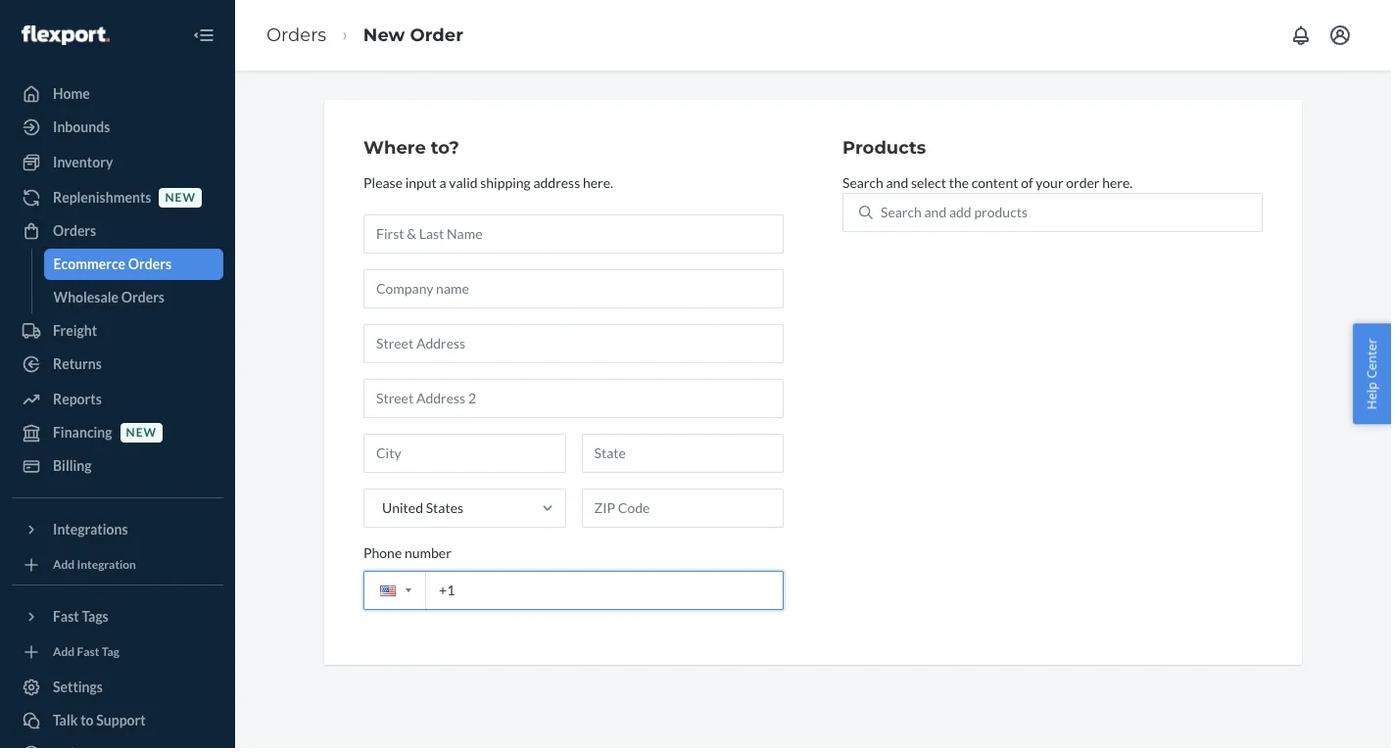Task type: describe. For each thing, give the bounding box(es) containing it.
talk to support
[[53, 712, 146, 729]]

of
[[1021, 174, 1034, 191]]

where to?
[[364, 137, 460, 159]]

Street Address 2 text field
[[364, 379, 784, 418]]

home
[[53, 85, 90, 102]]

close navigation image
[[192, 24, 216, 47]]

new for replenishments
[[165, 191, 196, 205]]

billing link
[[12, 451, 223, 482]]

talk to support button
[[12, 706, 223, 737]]

please input a valid shipping address here.
[[364, 174, 614, 191]]

united states
[[382, 500, 464, 516]]

wholesale
[[53, 289, 119, 306]]

phone number
[[364, 545, 452, 561]]

united
[[382, 500, 423, 516]]

valid
[[449, 174, 478, 191]]

the
[[949, 174, 969, 191]]

settings
[[53, 679, 103, 696]]

add for add fast tag
[[53, 645, 75, 660]]

returns link
[[12, 349, 223, 380]]

financing
[[53, 424, 112, 441]]

1 here. from the left
[[583, 174, 614, 191]]

to?
[[431, 137, 460, 159]]

new order link
[[363, 24, 463, 46]]

State text field
[[582, 434, 784, 473]]

orders inside the breadcrumbs navigation
[[267, 24, 326, 46]]

breadcrumbs navigation
[[251, 7, 479, 64]]

reports
[[53, 391, 102, 408]]

orders down the "ecommerce orders" link
[[121, 289, 165, 306]]

number
[[405, 545, 452, 561]]

wholesale orders link
[[44, 282, 223, 314]]

add fast tag link
[[12, 641, 223, 664]]

wholesale orders
[[53, 289, 165, 306]]

order
[[410, 24, 463, 46]]

new for financing
[[126, 426, 157, 440]]

First & Last Name text field
[[364, 214, 784, 254]]

1 vertical spatial fast
[[77, 645, 99, 660]]

tag
[[102, 645, 119, 660]]

search and add products
[[881, 204, 1028, 220]]

where
[[364, 137, 426, 159]]

shipping
[[480, 174, 531, 191]]

integrations
[[53, 521, 128, 538]]

states
[[426, 500, 464, 516]]

ecommerce
[[53, 256, 126, 272]]

billing
[[53, 458, 92, 474]]

order
[[1066, 174, 1100, 191]]

fast tags button
[[12, 602, 223, 633]]

and for add
[[925, 204, 947, 220]]

1 vertical spatial orders link
[[12, 216, 223, 247]]

reports link
[[12, 384, 223, 416]]

inventory
[[53, 154, 113, 171]]

fast tags
[[53, 609, 109, 625]]

open account menu image
[[1329, 24, 1352, 47]]

orders up wholesale orders link
[[128, 256, 172, 272]]

flexport logo image
[[22, 25, 110, 45]]

Street Address text field
[[364, 324, 784, 363]]

please
[[364, 174, 403, 191]]

inbounds link
[[12, 112, 223, 143]]



Task type: vqa. For each thing, say whether or not it's contained in the screenshot.
FREIGHT link
yes



Task type: locate. For each thing, give the bounding box(es) containing it.
1 vertical spatial search
[[881, 204, 922, 220]]

talk
[[53, 712, 78, 729]]

help center
[[1364, 339, 1381, 410]]

0 horizontal spatial orders link
[[12, 216, 223, 247]]

to
[[81, 712, 94, 729]]

input
[[405, 174, 437, 191]]

search up search image
[[843, 174, 884, 191]]

inbounds
[[53, 119, 110, 135]]

1 vertical spatial new
[[126, 426, 157, 440]]

1 (702) 123-4567 telephone field
[[364, 571, 784, 610]]

and left select
[[886, 174, 909, 191]]

and for select
[[886, 174, 909, 191]]

1 vertical spatial add
[[53, 645, 75, 660]]

add
[[950, 204, 972, 220]]

0 horizontal spatial new
[[126, 426, 157, 440]]

2 here. from the left
[[1103, 174, 1133, 191]]

search for search and select the content of your order here.
[[843, 174, 884, 191]]

fast left tags
[[53, 609, 79, 625]]

add
[[53, 558, 75, 573], [53, 645, 75, 660]]

here. right order
[[1103, 174, 1133, 191]]

0 vertical spatial search
[[843, 174, 884, 191]]

fast left tag
[[77, 645, 99, 660]]

select
[[911, 174, 947, 191]]

here.
[[583, 174, 614, 191], [1103, 174, 1133, 191]]

freight link
[[12, 316, 223, 347]]

help
[[1364, 382, 1381, 410]]

new order
[[363, 24, 463, 46]]

replenishments
[[53, 189, 151, 206]]

help center button
[[1354, 324, 1392, 425]]

fast
[[53, 609, 79, 625], [77, 645, 99, 660]]

orders link inside the breadcrumbs navigation
[[267, 24, 326, 46]]

products
[[975, 204, 1028, 220]]

1 horizontal spatial here.
[[1103, 174, 1133, 191]]

0 vertical spatial new
[[165, 191, 196, 205]]

fast inside dropdown button
[[53, 609, 79, 625]]

integrations button
[[12, 515, 223, 546]]

home link
[[12, 78, 223, 110]]

and left add
[[925, 204, 947, 220]]

address
[[533, 174, 580, 191]]

0 vertical spatial fast
[[53, 609, 79, 625]]

tags
[[82, 609, 109, 625]]

and
[[886, 174, 909, 191], [925, 204, 947, 220]]

add integration
[[53, 558, 136, 573]]

products
[[843, 137, 926, 159]]

orders link
[[267, 24, 326, 46], [12, 216, 223, 247]]

1 horizontal spatial new
[[165, 191, 196, 205]]

returns
[[53, 356, 102, 372]]

here. right address
[[583, 174, 614, 191]]

add for add integration
[[53, 558, 75, 573]]

0 vertical spatial and
[[886, 174, 909, 191]]

support
[[96, 712, 146, 729]]

search
[[843, 174, 884, 191], [881, 204, 922, 220]]

0 horizontal spatial here.
[[583, 174, 614, 191]]

a
[[440, 174, 446, 191]]

center
[[1364, 339, 1381, 379]]

1 horizontal spatial orders link
[[267, 24, 326, 46]]

search right search image
[[881, 204, 922, 220]]

settings link
[[12, 672, 223, 704]]

united states: + 1 image
[[406, 589, 412, 593]]

0 vertical spatial orders link
[[267, 24, 326, 46]]

add up settings
[[53, 645, 75, 660]]

freight
[[53, 322, 97, 339]]

add fast tag
[[53, 645, 119, 660]]

1 horizontal spatial and
[[925, 204, 947, 220]]

ecommerce orders
[[53, 256, 172, 272]]

search for search and add products
[[881, 204, 922, 220]]

orders left new
[[267, 24, 326, 46]]

orders link left new
[[267, 24, 326, 46]]

phone
[[364, 545, 402, 561]]

new down inventory "link"
[[165, 191, 196, 205]]

ecommerce orders link
[[44, 249, 223, 280]]

0 horizontal spatial and
[[886, 174, 909, 191]]

add left integration
[[53, 558, 75, 573]]

your
[[1036, 174, 1064, 191]]

City text field
[[364, 434, 566, 473]]

new down reports link
[[126, 426, 157, 440]]

orders up ecommerce
[[53, 222, 96, 239]]

new
[[363, 24, 405, 46]]

1 add from the top
[[53, 558, 75, 573]]

inventory link
[[12, 147, 223, 178]]

search image
[[859, 206, 873, 219]]

open notifications image
[[1290, 24, 1313, 47]]

orders
[[267, 24, 326, 46], [53, 222, 96, 239], [128, 256, 172, 272], [121, 289, 165, 306]]

0 vertical spatial add
[[53, 558, 75, 573]]

1 vertical spatial and
[[925, 204, 947, 220]]

2 add from the top
[[53, 645, 75, 660]]

ZIP Code text field
[[582, 489, 784, 528]]

new
[[165, 191, 196, 205], [126, 426, 157, 440]]

orders link up ecommerce orders at the top left of page
[[12, 216, 223, 247]]

integration
[[77, 558, 136, 573]]

content
[[972, 174, 1019, 191]]

search and select the content of your order here.
[[843, 174, 1133, 191]]

add integration link
[[12, 554, 223, 577]]

Company name text field
[[364, 269, 784, 309]]



